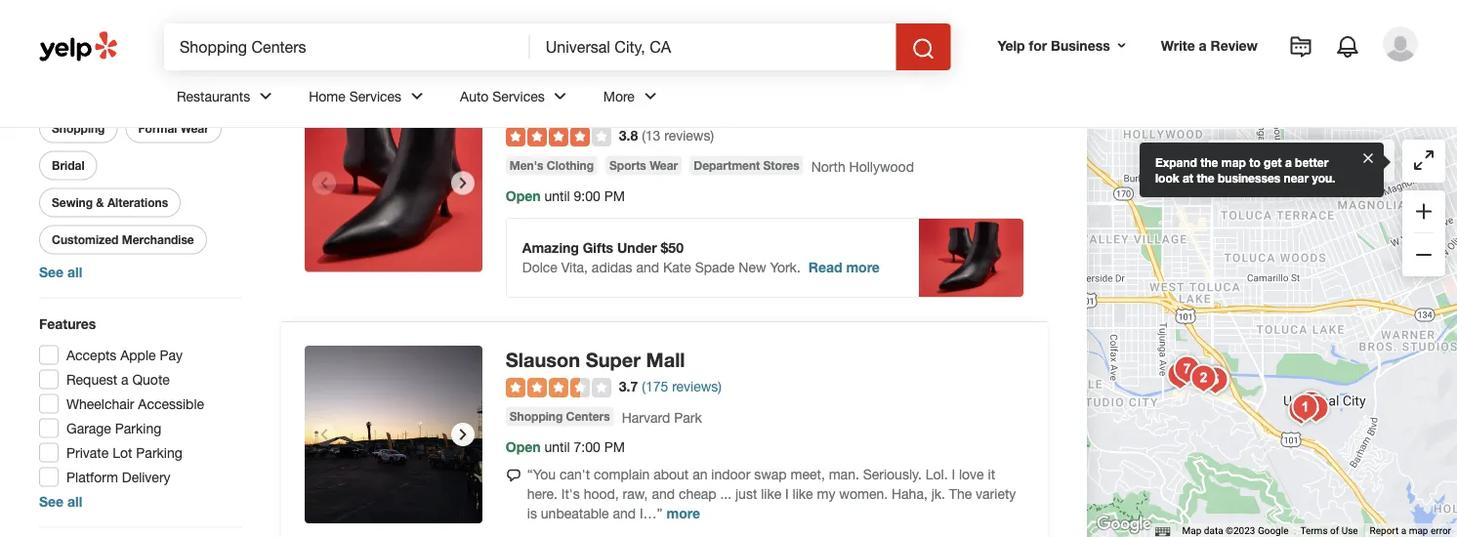 Task type: vqa. For each thing, say whether or not it's contained in the screenshot.
the top the Asian
no



Task type: locate. For each thing, give the bounding box(es) containing it.
1 slideshow element from the top
[[305, 94, 482, 272]]

and inside amazing gifts under $50 dolce vita, adidas and kate spade new york. read more
[[636, 259, 659, 275]]

1 see all button from the top
[[39, 264, 82, 280]]

google image
[[1092, 512, 1156, 537]]

hood,
[[584, 486, 619, 502]]

see all down platform
[[39, 493, 82, 509]]

noho
[[688, 96, 740, 120]]

1 horizontal spatial none field
[[546, 36, 880, 58]]

spade
[[695, 259, 735, 275]]

24 chevron down v2 image for restaurants
[[254, 84, 278, 108]]

0 vertical spatial and
[[636, 259, 659, 275]]

an
[[693, 466, 707, 482]]

Find text field
[[180, 36, 514, 58]]

0 vertical spatial until
[[544, 188, 570, 204]]

2 slideshow element from the top
[[305, 346, 482, 523]]

a down accepts apple pay
[[121, 371, 128, 387]]

wheelchair
[[66, 396, 134, 412]]

24 chevron down v2 image for home services
[[405, 84, 429, 108]]

just
[[735, 486, 757, 502]]

1 vertical spatial at
[[1183, 171, 1193, 185]]

like down swap
[[761, 486, 781, 502]]

see all button for features
[[39, 493, 82, 509]]

a inside group
[[121, 371, 128, 387]]

2 none field from the left
[[546, 36, 880, 58]]

0 vertical spatial see all button
[[39, 264, 82, 280]]

services right the home
[[349, 88, 401, 104]]

1 services from the left
[[349, 88, 401, 104]]

and down raw,
[[613, 505, 636, 521]]

map left to
[[1221, 155, 1246, 169]]

reviews) up park
[[672, 379, 722, 395]]

see for category
[[39, 264, 64, 280]]

none field up home services
[[180, 36, 514, 58]]

3 24 chevron down v2 image from the left
[[549, 84, 572, 108]]

more
[[846, 259, 880, 275], [666, 505, 700, 521]]

the right expand
[[1200, 155, 1218, 169]]

look
[[1155, 171, 1179, 185]]

formal wear
[[138, 122, 209, 135]]

2 24 chevron down v2 image from the left
[[405, 84, 429, 108]]

2 see from the top
[[39, 493, 64, 509]]

1 vertical spatial reviews)
[[672, 379, 722, 395]]

marshalls image
[[1167, 350, 1206, 389]]

1 see all from the top
[[39, 264, 82, 280]]

3.7
[[619, 379, 638, 395]]

shopping for shopping centers
[[510, 410, 563, 423]]

0 vertical spatial i
[[952, 466, 955, 482]]

los angeles dodgers clubhouse shop image
[[1282, 391, 1321, 430]]

2 open from the top
[[506, 439, 541, 455]]

2 all from the top
[[67, 493, 82, 509]]

group
[[35, 45, 242, 282], [1402, 190, 1445, 276], [33, 314, 242, 511]]

0 vertical spatial pm
[[604, 188, 625, 204]]

parking up delivery
[[136, 444, 182, 460]]

24 chevron down v2 image for more
[[639, 84, 662, 108]]

and down under on the top of page
[[636, 259, 659, 275]]

wear inside button
[[650, 159, 678, 172]]

sewing
[[52, 196, 93, 209]]

0 horizontal spatial map
[[1221, 155, 1246, 169]]

a for report a map error
[[1401, 525, 1406, 537]]

zoom in image
[[1412, 200, 1436, 223]]

restaurants
[[177, 88, 250, 104]]

request
[[66, 371, 117, 387]]

hollywood
[[849, 158, 914, 174]]

1 vertical spatial all
[[67, 493, 82, 509]]

next image
[[451, 171, 474, 195]]

map for as
[[1311, 153, 1338, 169]]

business categories element
[[161, 70, 1418, 127]]

more down cheap
[[666, 505, 700, 521]]

1 horizontal spatial at
[[1183, 171, 1193, 185]]

like down meet, at the bottom of the page
[[793, 486, 813, 502]]

stores
[[763, 159, 800, 172]]

0 vertical spatial open
[[506, 188, 541, 204]]

here.
[[527, 486, 558, 502]]

0 horizontal spatial more
[[666, 505, 700, 521]]

0 vertical spatial wear
[[180, 122, 209, 135]]

1 vertical spatial see all
[[39, 493, 82, 509]]

wear down 3.8 (13 reviews)
[[650, 159, 678, 172]]

all down platform
[[67, 493, 82, 509]]

1 vertical spatial wear
[[650, 159, 678, 172]]

0 vertical spatial see
[[39, 264, 64, 280]]

1 vertical spatial pm
[[604, 439, 625, 455]]

expand
[[1155, 155, 1197, 169]]

platform
[[66, 469, 118, 485]]

new
[[739, 259, 766, 275]]

more right read
[[846, 259, 880, 275]]

1 vertical spatial until
[[544, 439, 570, 455]]

4 24 chevron down v2 image from the left
[[639, 84, 662, 108]]

wear right formal
[[180, 122, 209, 135]]

home services link
[[293, 70, 444, 127]]

until for slauson
[[544, 439, 570, 455]]

1 horizontal spatial like
[[793, 486, 813, 502]]

1 vertical spatial see
[[39, 493, 64, 509]]

shopping inside button
[[52, 122, 105, 135]]

3.7 star rating image
[[506, 378, 611, 397]]

None field
[[180, 36, 514, 58], [546, 36, 880, 58]]

0 horizontal spatial wear
[[180, 122, 209, 135]]

shopping down 3.7 star rating image
[[510, 410, 563, 423]]

lot
[[112, 444, 132, 460]]

yelp for business
[[998, 37, 1110, 53]]

1 horizontal spatial map
[[1311, 153, 1338, 169]]

complain
[[594, 466, 650, 482]]

formal
[[138, 122, 177, 135]]

2 see all button from the top
[[39, 493, 82, 509]]

near
[[1284, 171, 1309, 185]]

1 vertical spatial open
[[506, 439, 541, 455]]

1 see from the top
[[39, 264, 64, 280]]

it
[[988, 466, 995, 482]]

0 vertical spatial see all
[[39, 264, 82, 280]]

slideshow element for slauson super mall
[[305, 346, 482, 523]]

1 vertical spatial more
[[666, 505, 700, 521]]

1 open from the top
[[506, 188, 541, 204]]

0 horizontal spatial shopping
[[52, 122, 105, 135]]

services right auto
[[492, 88, 545, 104]]

group containing category
[[35, 45, 242, 282]]

24 chevron down v2 image
[[254, 84, 278, 108], [405, 84, 429, 108], [549, 84, 572, 108], [639, 84, 662, 108]]

0 vertical spatial more
[[846, 259, 880, 275]]

unbeatable
[[541, 505, 609, 521]]

nordstrom rack at noho west
[[506, 96, 792, 120]]

see all button for category
[[39, 264, 82, 280]]

the
[[949, 486, 972, 502]]

garage
[[66, 420, 111, 436]]

2 until from the top
[[544, 439, 570, 455]]

platform delivery
[[66, 469, 170, 485]]

open up 16 speech v2 icon
[[506, 439, 541, 455]]

24 chevron down v2 image right restaurants
[[254, 84, 278, 108]]

1 vertical spatial shopping
[[510, 410, 563, 423]]

2 horizontal spatial map
[[1409, 525, 1428, 537]]

7:00
[[574, 439, 600, 455]]

report a map error link
[[1370, 525, 1451, 537]]

map data ©2023 google
[[1182, 525, 1289, 537]]

24 chevron down v2 image inside restaurants link
[[254, 84, 278, 108]]

0 horizontal spatial services
[[349, 88, 401, 104]]

0 vertical spatial shopping
[[52, 122, 105, 135]]

see all down customized
[[39, 264, 82, 280]]

1 none field from the left
[[180, 36, 514, 58]]

map inside expand the map to get a better look at the businesses near you.
[[1221, 155, 1246, 169]]

department stores button
[[690, 156, 803, 175]]

a left the "as"
[[1285, 155, 1292, 169]]

at down expand
[[1183, 171, 1193, 185]]

search as map moves
[[1247, 153, 1383, 169]]

1 24 chevron down v2 image from the left
[[254, 84, 278, 108]]

None search field
[[164, 23, 955, 70]]

0 horizontal spatial like
[[761, 486, 781, 502]]

1 like from the left
[[761, 486, 781, 502]]

services
[[349, 88, 401, 104], [492, 88, 545, 104]]

clothing
[[547, 159, 594, 172]]

map for the
[[1221, 155, 1246, 169]]

wheelchair accessible
[[66, 396, 204, 412]]

studio city center image
[[1184, 359, 1223, 398]]

the
[[1200, 155, 1218, 169], [1197, 171, 1215, 185]]

seriously.
[[863, 466, 922, 482]]

park
[[674, 409, 702, 425]]

expand map image
[[1412, 148, 1436, 172]]

0 horizontal spatial at
[[664, 96, 682, 120]]

until for nordstrom
[[544, 188, 570, 204]]

see all button down platform
[[39, 493, 82, 509]]

0 vertical spatial the
[[1200, 155, 1218, 169]]

report
[[1370, 525, 1399, 537]]

1 horizontal spatial services
[[492, 88, 545, 104]]

shopping
[[52, 122, 105, 135], [510, 410, 563, 423]]

all down customized
[[67, 264, 82, 280]]

until left 9:00
[[544, 188, 570, 204]]

i…"
[[640, 505, 663, 521]]

1 vertical spatial i
[[785, 486, 789, 502]]

24 chevron down v2 image inside home services link
[[405, 84, 429, 108]]

map region
[[858, 0, 1457, 537]]

category
[[39, 47, 99, 63]]

map up you.
[[1311, 153, 1338, 169]]

bridal button
[[39, 151, 97, 180]]

map left error
[[1409, 525, 1428, 537]]

1 until from the top
[[544, 188, 570, 204]]

open
[[506, 188, 541, 204], [506, 439, 541, 455]]

is
[[527, 505, 537, 521]]

slideshow element
[[305, 94, 482, 272], [305, 346, 482, 523]]

1 pm from the top
[[604, 188, 625, 204]]

see all
[[39, 264, 82, 280], [39, 493, 82, 509]]

24 chevron down v2 image right more
[[639, 84, 662, 108]]

until left 7:00
[[544, 439, 570, 455]]

2 pm from the top
[[604, 439, 625, 455]]

i
[[952, 466, 955, 482], [785, 486, 789, 502]]

open for nordstrom rack at noho west
[[506, 188, 541, 204]]

men's clothing
[[510, 159, 594, 172]]

pm right 9:00
[[604, 188, 625, 204]]

16 chevron down v2 image
[[1114, 38, 1130, 53]]

at inside expand the map to get a better look at the businesses near you.
[[1183, 171, 1193, 185]]

it's
[[561, 486, 580, 502]]

until
[[544, 188, 570, 204], [544, 439, 570, 455]]

(175
[[642, 379, 668, 395]]

restrained whimsy image
[[1196, 361, 1235, 400]]

shopping up 'bridal' button
[[52, 122, 105, 135]]

greg r. image
[[1383, 26, 1418, 62]]

1 horizontal spatial shopping
[[510, 410, 563, 423]]

none field near
[[546, 36, 880, 58]]

pm right 7:00
[[604, 439, 625, 455]]

parking
[[115, 420, 161, 436], [136, 444, 182, 460]]

1 horizontal spatial more
[[846, 259, 880, 275]]

$50
[[661, 240, 684, 256]]

1 vertical spatial see all button
[[39, 493, 82, 509]]

shopping centers
[[510, 410, 610, 423]]

1 all from the top
[[67, 264, 82, 280]]

24 chevron down v2 image inside more link
[[639, 84, 662, 108]]

shopping centers link
[[506, 407, 614, 426]]

restaurants link
[[161, 70, 293, 127]]

a right write
[[1199, 37, 1207, 53]]

2 services from the left
[[492, 88, 545, 104]]

view
[[911, 16, 945, 35]]

24 chevron down v2 image inside auto services link
[[549, 84, 572, 108]]

0 horizontal spatial none field
[[180, 36, 514, 58]]

and down about
[[652, 486, 675, 502]]

map
[[1182, 525, 1202, 537]]

reviews) down the noho
[[664, 127, 714, 143]]

none field up the noho
[[546, 36, 880, 58]]

auto services link
[[444, 70, 588, 127]]

Near text field
[[546, 36, 880, 58]]

24 chevron down v2 image left auto
[[405, 84, 429, 108]]

nordstrom rack at noho west image
[[305, 94, 482, 272]]

2 see all from the top
[[39, 493, 82, 509]]

shopping button
[[39, 114, 118, 143]]

i down swap
[[785, 486, 789, 502]]

bridal
[[52, 159, 85, 172]]

west
[[746, 96, 792, 120]]

i right lol.
[[952, 466, 955, 482]]

(175 reviews)
[[642, 379, 722, 395]]

wear inside button
[[180, 122, 209, 135]]

0 vertical spatial all
[[67, 264, 82, 280]]

0 vertical spatial slideshow element
[[305, 94, 482, 272]]

1 horizontal spatial wear
[[650, 159, 678, 172]]

shopping inside "button"
[[510, 410, 563, 423]]

the down expand
[[1197, 171, 1215, 185]]

parking down the wheelchair accessible at the left bottom of page
[[115, 420, 161, 436]]

a right report
[[1401, 525, 1406, 537]]

open down men's
[[506, 188, 541, 204]]

24 chevron down v2 image up 3.8 star rating 'image'
[[549, 84, 572, 108]]

(13
[[642, 127, 661, 143]]

1 vertical spatial slideshow element
[[305, 346, 482, 523]]

see all button down customized
[[39, 264, 82, 280]]

garage parking
[[66, 420, 161, 436]]

get
[[1264, 155, 1282, 169]]

amazing
[[522, 240, 579, 256]]

kate
[[663, 259, 691, 275]]

error
[[1431, 525, 1451, 537]]

customized
[[52, 233, 119, 247]]

at up 3.8 (13 reviews)
[[664, 96, 682, 120]]



Task type: describe. For each thing, give the bounding box(es) containing it.
department stores link
[[690, 156, 803, 175]]

delivery
[[122, 469, 170, 485]]

slauson super mall link
[[506, 348, 685, 371]]

dolce
[[522, 259, 557, 275]]

studio plaza image
[[1197, 361, 1236, 400]]

services for home services
[[349, 88, 401, 104]]

expand the map to get a better look at the businesses near you. tooltip
[[1140, 143, 1384, 197]]

"you
[[527, 466, 556, 482]]

read
[[808, 259, 842, 275]]

3.8 star rating image
[[506, 127, 611, 147]]

universal citywalk hollywood image
[[1286, 388, 1325, 427]]

raw,
[[623, 486, 648, 502]]

search
[[1247, 153, 1290, 169]]

search image
[[912, 37, 935, 60]]

terms of use
[[1300, 525, 1358, 537]]

map for a
[[1409, 525, 1428, 537]]

a for write a review
[[1199, 37, 1207, 53]]

mall
[[646, 348, 685, 371]]

auto
[[460, 88, 489, 104]]

1 vertical spatial parking
[[136, 444, 182, 460]]

previous image
[[313, 171, 336, 195]]

all for features
[[67, 493, 82, 509]]

fossil store image
[[1291, 385, 1331, 424]]

1 vertical spatial the
[[1197, 171, 1215, 185]]

16 speech v2 image
[[506, 468, 521, 483]]

department stores
[[694, 159, 800, 172]]

open until 7:00 pm
[[506, 439, 625, 455]]

terms
[[1300, 525, 1328, 537]]

better
[[1295, 155, 1328, 169]]

studio village shopping center image
[[1161, 356, 1200, 395]]

group containing features
[[33, 314, 242, 511]]

keyboard shortcuts image
[[1155, 527, 1170, 537]]

men's clothing link
[[506, 156, 598, 175]]

terms of use link
[[1300, 525, 1358, 537]]

3.8
[[619, 127, 638, 143]]

a inside expand the map to get a better look at the businesses near you.
[[1285, 155, 1292, 169]]

accessible
[[138, 396, 204, 412]]

york.
[[770, 259, 801, 275]]

open until 9:00 pm
[[506, 188, 625, 204]]

write
[[1161, 37, 1195, 53]]

sports wear button
[[605, 156, 682, 175]]

user actions element
[[982, 24, 1445, 145]]

zoom out image
[[1412, 243, 1436, 266]]

indoor
[[711, 466, 750, 482]]

gifts
[[583, 240, 613, 256]]

celebrities closets store image
[[1139, 139, 1178, 178]]

9:00
[[574, 188, 600, 204]]

slideshow element for nordstrom rack at noho west
[[305, 94, 482, 272]]

jk.
[[931, 486, 945, 502]]

0 horizontal spatial i
[[785, 486, 789, 502]]

men's clothing button
[[506, 156, 598, 175]]

use
[[1341, 525, 1358, 537]]

sports wear
[[609, 159, 678, 172]]

swap
[[754, 466, 787, 482]]

more inside amazing gifts under $50 dolce vita, adidas and kate spade new york. read more
[[846, 259, 880, 275]]

haha,
[[892, 486, 928, 502]]

open for slauson super mall
[[506, 439, 541, 455]]

to
[[1249, 155, 1261, 169]]

sports wear link
[[605, 156, 682, 175]]

sewing & alterations
[[52, 196, 168, 209]]

"you can't complain about an indoor swap meet, man. seriously. lol. i love it here. it's hood, raw, and cheap ... just like i like my women. haha, jk. the variety is unbeatable and i…"
[[527, 466, 1016, 521]]

2 like from the left
[[793, 486, 813, 502]]

alterations
[[107, 196, 168, 209]]

review
[[1210, 37, 1258, 53]]

2 vertical spatial and
[[613, 505, 636, 521]]

0 vertical spatial reviews)
[[664, 127, 714, 143]]

projects image
[[1289, 35, 1313, 59]]

write a review
[[1161, 37, 1258, 53]]

none field 'find'
[[180, 36, 514, 58]]

wear for sports wear
[[650, 159, 678, 172]]

more
[[603, 88, 635, 104]]

services for auto services
[[492, 88, 545, 104]]

report a map error
[[1370, 525, 1451, 537]]

customized merchandise button
[[39, 225, 207, 254]]

1 horizontal spatial i
[[952, 466, 955, 482]]

slauson super mall image
[[305, 346, 482, 523]]

harvard
[[622, 409, 670, 425]]

apple
[[120, 347, 156, 363]]

love
[[959, 466, 984, 482]]

about
[[654, 466, 689, 482]]

a for request a quote
[[121, 371, 128, 387]]

the los angeles sock market at universal studios city walk image
[[1296, 389, 1335, 428]]

pm for rack
[[604, 188, 625, 204]]

24 chevron down v2 image for auto services
[[549, 84, 572, 108]]

more link
[[588, 70, 678, 127]]

...
[[720, 486, 732, 502]]

nordstrom rack at noho west link
[[506, 96, 792, 120]]

customized merchandise
[[52, 233, 194, 247]]

see for features
[[39, 493, 64, 509]]

department
[[694, 159, 760, 172]]

more link
[[666, 505, 700, 521]]

data
[[1204, 525, 1223, 537]]

rack
[[611, 96, 659, 120]]

wear for formal wear
[[180, 122, 209, 135]]

under
[[617, 240, 657, 256]]

0 vertical spatial at
[[664, 96, 682, 120]]

slauson super mall
[[506, 348, 685, 371]]

next image
[[451, 423, 474, 446]]

you.
[[1312, 171, 1335, 185]]

view website
[[911, 16, 1006, 35]]

slauson
[[506, 348, 580, 371]]

see all for category
[[39, 264, 82, 280]]

1 vertical spatial and
[[652, 486, 675, 502]]

sports
[[609, 159, 646, 172]]

of
[[1330, 525, 1339, 537]]

3.8 (13 reviews)
[[619, 127, 714, 143]]

website
[[949, 16, 1006, 35]]

0 vertical spatial parking
[[115, 420, 161, 436]]

centers
[[566, 410, 610, 423]]

for
[[1029, 37, 1047, 53]]

merchandise
[[122, 233, 194, 247]]

pm for super
[[604, 439, 625, 455]]

write a review link
[[1153, 28, 1266, 63]]

private
[[66, 444, 109, 460]]

shopping for shopping
[[52, 122, 105, 135]]

(175 reviews) link
[[642, 377, 722, 395]]

amazing gifts under $50 dolce vita, adidas and kate spade new york. read more
[[522, 240, 880, 275]]

see all for features
[[39, 493, 82, 509]]

previous image
[[313, 423, 336, 446]]

notifications image
[[1336, 35, 1359, 59]]

close image
[[1360, 149, 1376, 166]]

all for category
[[67, 264, 82, 280]]



